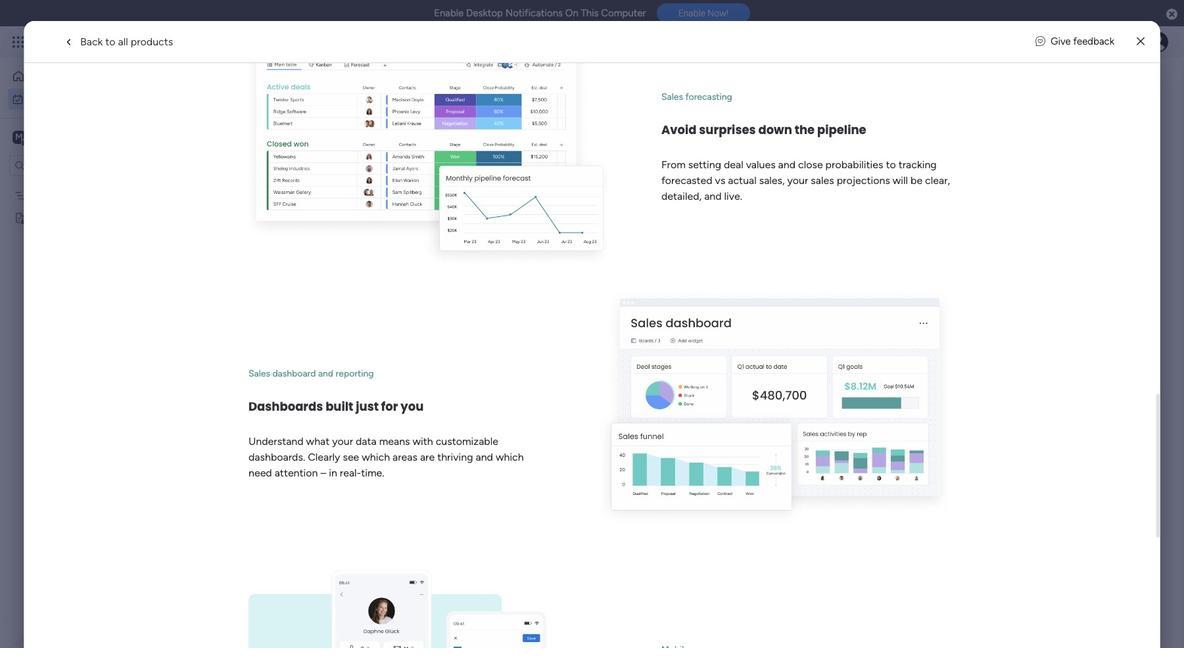 Task type: vqa. For each thing, say whether or not it's contained in the screenshot.
Back to all products
yes



Task type: locate. For each thing, give the bounding box(es) containing it.
0 horizontal spatial to
[[105, 35, 115, 48]]

home
[[30, 70, 55, 82]]

enable left desktop
[[434, 7, 464, 19]]

to left the all
[[105, 35, 115, 48]]

with
[[412, 435, 433, 448]]

data
[[355, 435, 376, 448]]

1 horizontal spatial your
[[787, 174, 808, 187]]

give feedback link
[[1036, 34, 1115, 49]]

sales dashboard and reporting
[[248, 368, 374, 379]]

reporting
[[335, 368, 374, 379]]

notes
[[31, 212, 56, 223]]

0 horizontal spatial which
[[362, 451, 390, 463]]

values
[[746, 159, 775, 171]]

close image
[[1137, 37, 1145, 47]]

0 vertical spatial to
[[105, 35, 115, 48]]

forecasted
[[661, 174, 712, 187]]

to inside button
[[105, 35, 115, 48]]

sales
[[661, 92, 683, 103], [248, 368, 270, 379]]

workspace
[[56, 131, 108, 143]]

which up time.
[[362, 451, 390, 463]]

on
[[565, 7, 579, 19]]

list box
[[0, 182, 168, 406]]

you
[[400, 398, 423, 415]]

main
[[30, 131, 53, 143]]

enable for enable desktop notifications on this computer
[[434, 7, 464, 19]]

sales forecasting
[[661, 92, 732, 103]]

1 horizontal spatial work
[[106, 34, 130, 49]]

1 horizontal spatial enable
[[678, 8, 706, 19]]

help image
[[1102, 36, 1115, 49]]

sales for dashboards built just for you
[[248, 368, 270, 379]]

0 horizontal spatial sales
[[248, 368, 270, 379]]

1 horizontal spatial sales
[[661, 92, 683, 103]]

enable left now!
[[678, 8, 706, 19]]

time.
[[361, 467, 384, 479]]

lottie animation image
[[0, 516, 168, 648]]

enable inside enable now! button
[[678, 8, 706, 19]]

real-
[[340, 467, 361, 479]]

avoid surprises down the pipeline
[[661, 122, 866, 138]]

close
[[798, 159, 823, 171]]

probabilities
[[825, 159, 883, 171]]

home button
[[8, 66, 141, 87]]

to inside from setting deal values and close probabilities to tracking forecasted vs actual sales, your sales projections will be clear, detailed, and live.
[[886, 159, 896, 171]]

marketing plan
[[31, 190, 92, 201]]

m
[[15, 131, 23, 142]]

will
[[893, 174, 908, 187]]

plan
[[74, 190, 92, 201]]

your down close
[[787, 174, 808, 187]]

main workspace
[[30, 131, 108, 143]]

0 horizontal spatial enable
[[434, 7, 464, 19]]

kendall parks image
[[1148, 32, 1169, 53]]

management
[[133, 34, 204, 49]]

need
[[248, 467, 272, 479]]

notifications
[[505, 7, 563, 19]]

and up sales,
[[778, 159, 795, 171]]

and down 'customizable'
[[475, 451, 493, 463]]

my
[[29, 93, 42, 104]]

1 vertical spatial sales
[[248, 368, 270, 379]]

dashboards.
[[248, 451, 305, 463]]

back to all products button
[[51, 29, 184, 55]]

clear,
[[925, 174, 950, 187]]

to
[[105, 35, 115, 48], [886, 159, 896, 171]]

in
[[329, 467, 337, 479]]

thriving
[[437, 451, 473, 463]]

which down 'customizable'
[[495, 451, 524, 463]]

from
[[661, 159, 685, 171]]

1 horizontal spatial which
[[495, 451, 524, 463]]

enable
[[434, 7, 464, 19], [678, 8, 706, 19]]

work for my
[[44, 93, 64, 104]]

0 horizontal spatial work
[[44, 93, 64, 104]]

your up see
[[332, 435, 353, 448]]

1 vertical spatial work
[[44, 93, 64, 104]]

back
[[80, 35, 103, 48]]

apps image
[[1040, 36, 1054, 49]]

0 vertical spatial sales
[[661, 92, 683, 103]]

sales left dashboard
[[248, 368, 270, 379]]

1 vertical spatial to
[[886, 159, 896, 171]]

work
[[106, 34, 130, 49], [44, 93, 64, 104]]

understand what your data means with customizable dashboards. clearly see which areas are thriving and which need attention – in real-time.
[[248, 435, 524, 479]]

which
[[362, 451, 390, 463], [495, 451, 524, 463]]

0 vertical spatial work
[[106, 34, 130, 49]]

option
[[0, 183, 168, 186]]

monday work management
[[59, 34, 204, 49]]

1 vertical spatial your
[[332, 435, 353, 448]]

for
[[381, 398, 398, 415]]

to up 'will'
[[886, 159, 896, 171]]

areas
[[392, 451, 417, 463]]

live.
[[724, 190, 742, 203]]

work right back
[[106, 34, 130, 49]]

sales,
[[759, 174, 785, 187]]

vs
[[715, 174, 725, 187]]

and
[[778, 159, 795, 171], [704, 190, 721, 203], [318, 368, 333, 379], [475, 451, 493, 463]]

work right my at the top of page
[[44, 93, 64, 104]]

attention
[[274, 467, 318, 479]]

and inside the understand what your data means with customizable dashboards. clearly see which areas are thriving and which need attention – in real-time.
[[475, 451, 493, 463]]

enable desktop notifications on this computer
[[434, 7, 646, 19]]

this
[[581, 7, 599, 19]]

1 horizontal spatial to
[[886, 159, 896, 171]]

0 horizontal spatial your
[[332, 435, 353, 448]]

lottie animation element
[[0, 516, 168, 648]]

built
[[325, 398, 353, 415]]

your
[[787, 174, 808, 187], [332, 435, 353, 448]]

0 vertical spatial your
[[787, 174, 808, 187]]

enable now! button
[[657, 3, 750, 23]]

private board image
[[14, 211, 26, 224]]

down
[[758, 122, 792, 138]]

what
[[306, 435, 329, 448]]

work inside button
[[44, 93, 64, 104]]

sales up 'avoid'
[[661, 92, 683, 103]]



Task type: describe. For each thing, give the bounding box(es) containing it.
desktop
[[466, 7, 503, 19]]

understand
[[248, 435, 303, 448]]

dashboards
[[248, 398, 323, 415]]

forecasting
[[685, 92, 732, 103]]

pipeline
[[817, 122, 866, 138]]

projections
[[837, 174, 890, 187]]

and left "reporting"
[[318, 368, 333, 379]]

select product image
[[12, 36, 25, 49]]

monday
[[59, 34, 104, 49]]

just
[[356, 398, 378, 415]]

now!
[[708, 8, 729, 19]]

v2 user feedback image
[[1036, 34, 1046, 49]]

work for monday
[[106, 34, 130, 49]]

customizable
[[435, 435, 498, 448]]

computer
[[601, 7, 646, 19]]

marketing
[[31, 190, 72, 201]]

list box containing marketing plan
[[0, 182, 168, 406]]

tracking
[[898, 159, 937, 171]]

and down vs
[[704, 190, 721, 203]]

from setting deal values and close probabilities to tracking forecasted vs actual sales, your sales projections will be clear, detailed, and live.
[[661, 159, 950, 203]]

search everything image
[[1073, 36, 1086, 49]]

are
[[420, 451, 434, 463]]

your inside from setting deal values and close probabilities to tracking forecasted vs actual sales, your sales projections will be clear, detailed, and live.
[[787, 174, 808, 187]]

dashboards built just for you
[[248, 398, 423, 415]]

sales
[[811, 174, 834, 187]]

workspace image
[[12, 130, 26, 144]]

surprises
[[699, 122, 756, 138]]

2 which from the left
[[495, 451, 524, 463]]

actual
[[728, 174, 756, 187]]

all
[[118, 35, 128, 48]]

clearly
[[308, 451, 340, 463]]

Search in workspace field
[[28, 158, 110, 173]]

–
[[320, 467, 326, 479]]

detailed,
[[661, 190, 701, 203]]

my work button
[[8, 88, 141, 109]]

deal
[[724, 159, 743, 171]]

feedback
[[1074, 36, 1115, 48]]

see
[[343, 451, 359, 463]]

products
[[131, 35, 173, 48]]

setting
[[688, 159, 721, 171]]

back to all products
[[80, 35, 173, 48]]

my work
[[29, 93, 64, 104]]

sales for avoid surprises down the pipeline
[[661, 92, 683, 103]]

enable for enable now!
[[678, 8, 706, 19]]

1 which from the left
[[362, 451, 390, 463]]

be
[[911, 174, 922, 187]]

your inside the understand what your data means with customizable dashboards. clearly see which areas are thriving and which need attention – in real-time.
[[332, 435, 353, 448]]

the
[[795, 122, 815, 138]]

dashboard
[[272, 368, 316, 379]]

give feedback
[[1051, 36, 1115, 48]]

workspace selection element
[[12, 129, 110, 146]]

means
[[379, 435, 410, 448]]

avoid
[[661, 122, 696, 138]]

give
[[1051, 36, 1071, 48]]

dapulse close image
[[1167, 8, 1178, 21]]

enable now!
[[678, 8, 729, 19]]



